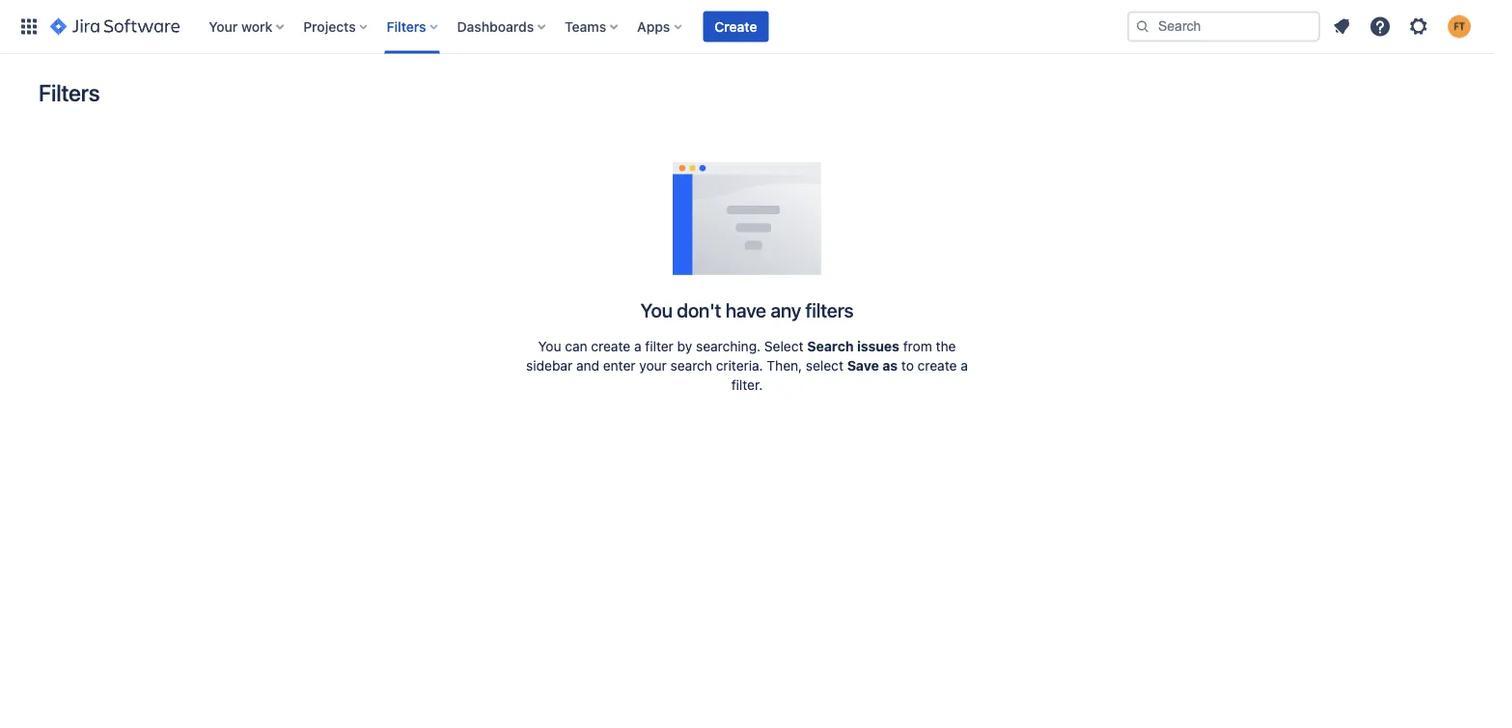 Task type: vqa. For each thing, say whether or not it's contained in the screenshot.
Jira Software Image
yes



Task type: describe. For each thing, give the bounding box(es) containing it.
primary element
[[12, 0, 1128, 54]]

you can create a filter by searching. select search issues
[[538, 338, 900, 354]]

save as
[[847, 358, 898, 374]]

from
[[903, 338, 932, 354]]

the
[[936, 338, 956, 354]]

0 vertical spatial a
[[634, 338, 642, 354]]

apps button
[[631, 11, 690, 42]]

banner containing your work
[[0, 0, 1494, 54]]

a inside to create a filter.
[[961, 358, 968, 374]]

create
[[715, 18, 757, 34]]

search image
[[1135, 19, 1151, 34]]

by
[[677, 338, 692, 354]]

your profile and settings image
[[1448, 15, 1471, 38]]

then,
[[767, 358, 802, 374]]

create inside to create a filter.
[[918, 358, 957, 374]]

notifications image
[[1330, 15, 1353, 38]]

searching.
[[696, 338, 761, 354]]

0 horizontal spatial filters
[[39, 79, 100, 106]]

sidebar
[[526, 358, 573, 374]]

dashboards button
[[451, 11, 553, 42]]

your
[[209, 18, 238, 34]]

filters inside dropdown button
[[387, 18, 426, 34]]

enter
[[603, 358, 636, 374]]

issues
[[857, 338, 900, 354]]

you for you can create a filter by searching. select search issues
[[538, 338, 561, 354]]

dashboards
[[457, 18, 534, 34]]

select
[[806, 358, 844, 374]]

projects
[[303, 18, 356, 34]]

save
[[847, 358, 879, 374]]

have
[[726, 298, 766, 321]]

criteria.
[[716, 358, 763, 374]]



Task type: locate. For each thing, give the bounding box(es) containing it.
filter
[[645, 338, 674, 354]]

1 vertical spatial filters
[[39, 79, 100, 106]]

don't
[[677, 298, 721, 321]]

0 vertical spatial filters
[[387, 18, 426, 34]]

a
[[634, 338, 642, 354], [961, 358, 968, 374]]

you up sidebar
[[538, 338, 561, 354]]

settings image
[[1407, 15, 1431, 38]]

jira software image
[[50, 15, 180, 38], [50, 15, 180, 38]]

Search field
[[1128, 11, 1321, 42]]

filters down appswitcher icon
[[39, 79, 100, 106]]

create button
[[703, 11, 769, 42]]

1 horizontal spatial filters
[[387, 18, 426, 34]]

from the sidebar and enter your search criteria. then, select
[[526, 338, 956, 374]]

a right to
[[961, 358, 968, 374]]

1 horizontal spatial you
[[641, 298, 673, 321]]

1 horizontal spatial create
[[918, 358, 957, 374]]

filters
[[806, 298, 854, 321]]

any
[[771, 298, 801, 321]]

you up filter
[[641, 298, 673, 321]]

0 vertical spatial you
[[641, 298, 673, 321]]

apps
[[637, 18, 670, 34]]

filters
[[387, 18, 426, 34], [39, 79, 100, 106]]

help image
[[1369, 15, 1392, 38]]

0 vertical spatial create
[[591, 338, 631, 354]]

you don't have any filters
[[641, 298, 854, 321]]

projects button
[[298, 11, 375, 42]]

filter.
[[731, 377, 763, 393]]

your work button
[[203, 11, 292, 42]]

create up enter
[[591, 338, 631, 354]]

can
[[565, 338, 588, 354]]

and
[[576, 358, 599, 374]]

to create a filter.
[[731, 358, 968, 393]]

1 vertical spatial a
[[961, 358, 968, 374]]

your
[[639, 358, 667, 374]]

0 horizontal spatial you
[[538, 338, 561, 354]]

to
[[902, 358, 914, 374]]

1 vertical spatial you
[[538, 338, 561, 354]]

1 horizontal spatial a
[[961, 358, 968, 374]]

you
[[641, 298, 673, 321], [538, 338, 561, 354]]

filters button
[[381, 11, 446, 42]]

search
[[671, 358, 712, 374]]

create down the
[[918, 358, 957, 374]]

banner
[[0, 0, 1494, 54]]

your work
[[209, 18, 272, 34]]

a left filter
[[634, 338, 642, 354]]

search
[[807, 338, 854, 354]]

teams
[[565, 18, 606, 34]]

appswitcher icon image
[[17, 15, 41, 38]]

filters right projects dropdown button
[[387, 18, 426, 34]]

select
[[764, 338, 804, 354]]

0 horizontal spatial create
[[591, 338, 631, 354]]

0 horizontal spatial a
[[634, 338, 642, 354]]

create
[[591, 338, 631, 354], [918, 358, 957, 374]]

work
[[241, 18, 272, 34]]

teams button
[[559, 11, 626, 42]]

you for you don't have any filters
[[641, 298, 673, 321]]

as
[[883, 358, 898, 374]]

1 vertical spatial create
[[918, 358, 957, 374]]



